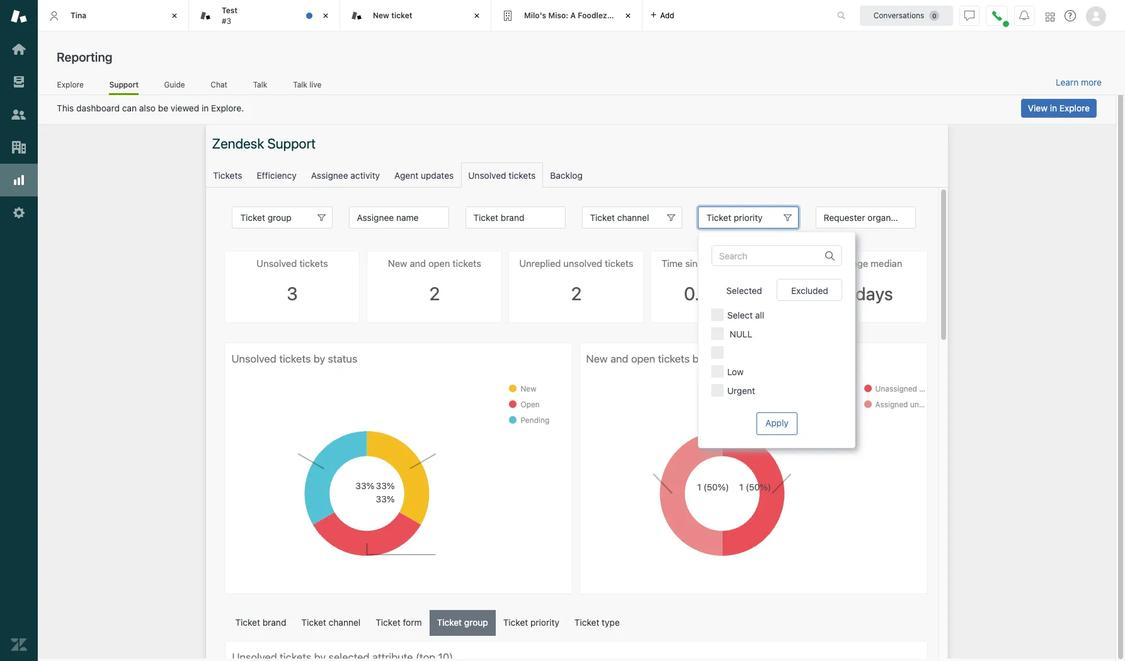 Task type: vqa. For each thing, say whether or not it's contained in the screenshot.
NEW
yes



Task type: locate. For each thing, give the bounding box(es) containing it.
get started image
[[11, 41, 27, 57]]

button displays agent's chat status as invisible. image
[[965, 10, 975, 20]]

close image inside milo's miso: a foodlez subsidiary tab
[[622, 9, 635, 22]]

learn more
[[1056, 77, 1102, 88]]

1 horizontal spatial explore
[[1060, 103, 1090, 113]]

close image left milo's
[[471, 9, 483, 22]]

tina tab
[[38, 0, 189, 32]]

be
[[158, 103, 168, 113]]

conversations
[[874, 10, 925, 20]]

0 horizontal spatial explore
[[57, 80, 84, 89]]

talk left live
[[293, 80, 307, 89]]

in
[[202, 103, 209, 113], [1050, 103, 1057, 113]]

test
[[222, 6, 238, 15]]

2 horizontal spatial close image
[[622, 9, 635, 22]]

learn more link
[[1056, 77, 1102, 88]]

close image left add popup button
[[622, 9, 635, 22]]

talk right chat
[[253, 80, 267, 89]]

close image inside tina tab
[[168, 9, 181, 22]]

milo's miso: a foodlez subsidiary tab
[[491, 0, 649, 32]]

0 horizontal spatial close image
[[168, 9, 181, 22]]

3 close image from the left
[[622, 9, 635, 22]]

close image inside new ticket "tab"
[[471, 9, 483, 22]]

dashboard
[[76, 103, 120, 113]]

chat link
[[210, 80, 228, 93]]

viewed
[[171, 103, 199, 113]]

close image left #3
[[168, 9, 181, 22]]

0 vertical spatial explore
[[57, 80, 84, 89]]

close image for milo's miso: a foodlez subsidiary
[[622, 9, 635, 22]]

add button
[[643, 0, 682, 31]]

explore inside button
[[1060, 103, 1090, 113]]

miso:
[[548, 11, 569, 20]]

organizations image
[[11, 139, 27, 156]]

zendesk support image
[[11, 8, 27, 25]]

ticket
[[391, 11, 412, 20]]

1 horizontal spatial in
[[1050, 103, 1057, 113]]

1 vertical spatial explore
[[1060, 103, 1090, 113]]

explore down learn more link
[[1060, 103, 1090, 113]]

close image
[[168, 9, 181, 22], [471, 9, 483, 22], [622, 9, 635, 22]]

guide
[[164, 80, 185, 89]]

new ticket tab
[[340, 0, 491, 32]]

in right viewed
[[202, 103, 209, 113]]

explore up this
[[57, 80, 84, 89]]

0 horizontal spatial in
[[202, 103, 209, 113]]

also
[[139, 103, 156, 113]]

talk live
[[293, 80, 322, 89]]

learn
[[1056, 77, 1079, 88]]

view in explore
[[1028, 103, 1090, 113]]

milo's miso: a foodlez subsidiary
[[524, 11, 649, 20]]

explore
[[57, 80, 84, 89], [1060, 103, 1090, 113]]

close image for tina
[[168, 9, 181, 22]]

1 close image from the left
[[168, 9, 181, 22]]

support link
[[109, 80, 139, 95]]

1 talk from the left
[[253, 80, 267, 89]]

1 horizontal spatial close image
[[471, 9, 483, 22]]

in right view
[[1050, 103, 1057, 113]]

2 talk from the left
[[293, 80, 307, 89]]

new ticket
[[373, 11, 412, 20]]

a
[[571, 11, 576, 20]]

add
[[660, 10, 675, 20]]

can
[[122, 103, 137, 113]]

0 horizontal spatial talk
[[253, 80, 267, 89]]

2 close image from the left
[[471, 9, 483, 22]]

conversations button
[[860, 5, 953, 26]]

explore link
[[57, 80, 84, 93]]

view in explore button
[[1021, 99, 1097, 118]]

foodlez
[[578, 11, 607, 20]]

support
[[109, 80, 139, 89]]

1 in from the left
[[202, 103, 209, 113]]

2 in from the left
[[1050, 103, 1057, 113]]

1 horizontal spatial talk
[[293, 80, 307, 89]]

tina
[[71, 11, 86, 20]]

talk for talk
[[253, 80, 267, 89]]

tab containing test
[[189, 0, 340, 32]]

explore.
[[211, 103, 244, 113]]

tab
[[189, 0, 340, 32]]

talk
[[253, 80, 267, 89], [293, 80, 307, 89]]



Task type: describe. For each thing, give the bounding box(es) containing it.
zendesk image
[[11, 637, 27, 653]]

talk live link
[[293, 80, 322, 93]]

subsidiary
[[609, 11, 649, 20]]

get help image
[[1065, 10, 1076, 21]]

main element
[[0, 0, 38, 662]]

customers image
[[11, 106, 27, 123]]

more
[[1081, 77, 1102, 88]]

zendesk products image
[[1046, 12, 1055, 21]]

admin image
[[11, 205, 27, 221]]

guide link
[[164, 80, 185, 93]]

close image for new ticket
[[471, 9, 483, 22]]

this dashboard can also be viewed in explore.
[[57, 103, 244, 113]]

in inside button
[[1050, 103, 1057, 113]]

this
[[57, 103, 74, 113]]

test #3
[[222, 6, 238, 26]]

notifications image
[[1020, 10, 1030, 20]]

new
[[373, 11, 389, 20]]

view
[[1028, 103, 1048, 113]]

talk for talk live
[[293, 80, 307, 89]]

#3
[[222, 16, 231, 26]]

reporting
[[57, 50, 112, 64]]

close image
[[319, 9, 332, 22]]

chat
[[211, 80, 227, 89]]

reporting image
[[11, 172, 27, 188]]

milo's
[[524, 11, 546, 20]]

live
[[310, 80, 322, 89]]

tabs tab list
[[38, 0, 824, 32]]

talk link
[[253, 80, 268, 93]]

views image
[[11, 74, 27, 90]]



